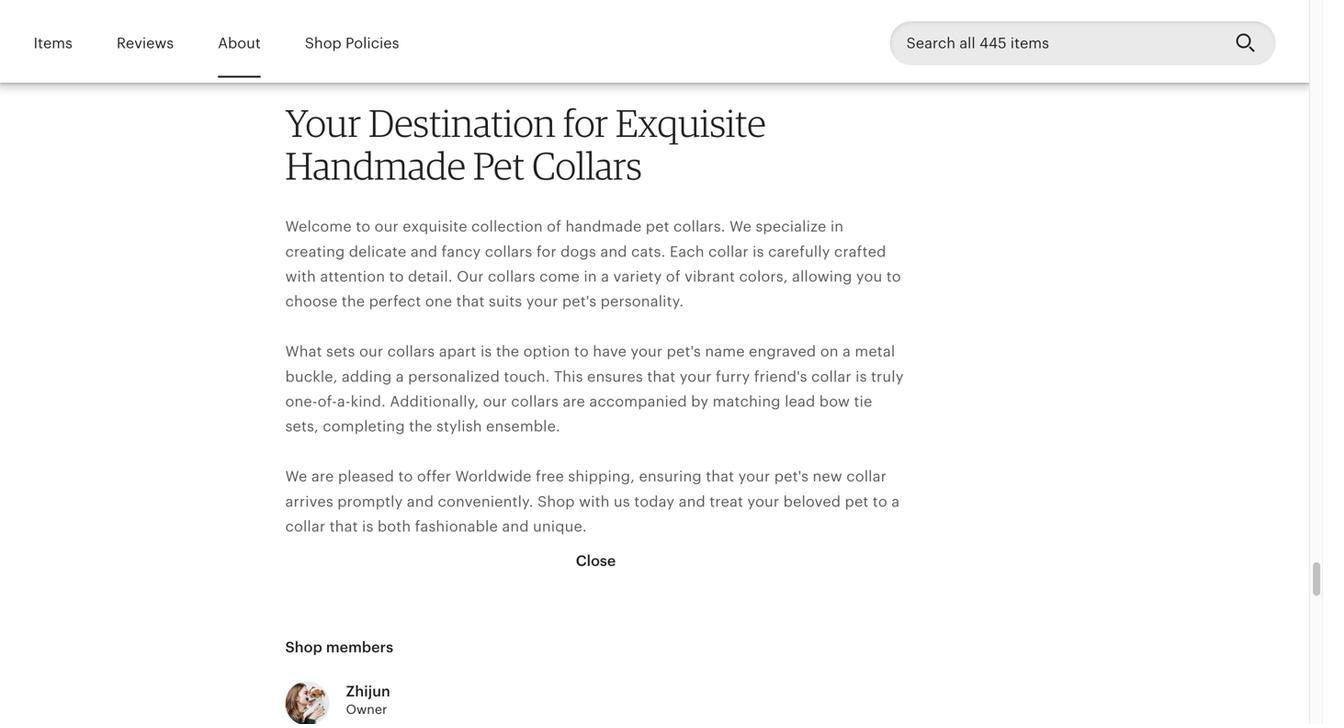 Task type: locate. For each thing, give the bounding box(es) containing it.
beloved
[[784, 493, 841, 510]]

for
[[563, 100, 608, 146], [537, 243, 557, 260]]

the
[[342, 293, 365, 310], [496, 343, 519, 360], [409, 418, 432, 435]]

to
[[356, 218, 371, 235], [389, 268, 404, 285], [887, 268, 901, 285], [574, 343, 589, 360], [398, 468, 413, 485], [873, 493, 888, 510]]

is right apart
[[481, 343, 492, 360]]

worldwide
[[455, 468, 532, 485]]

a left variety
[[601, 268, 609, 285]]

with inside the welcome to our exquisite collection of handmade pet collars. we specialize in creating delicate and fancy collars for dogs and cats. each collar is carefully crafted with attention to detail. our collars come in a variety of vibrant colors, allowing you to choose the perfect one that suits your pet's personality.
[[285, 268, 316, 285]]

handmade
[[566, 218, 642, 235]]

0 vertical spatial the
[[342, 293, 365, 310]]

of down each
[[666, 268, 681, 285]]

pet's down come
[[562, 293, 597, 310]]

your inside the welcome to our exquisite collection of handmade pet collars. we specialize in creating delicate and fancy collars for dogs and cats. each collar is carefully crafted with attention to detail. our collars come in a variety of vibrant colors, allowing you to choose the perfect one that suits your pet's personality.
[[526, 293, 558, 310]]

1 vertical spatial the
[[496, 343, 519, 360]]

a
[[601, 268, 609, 285], [843, 343, 851, 360], [396, 368, 404, 385], [892, 493, 900, 510]]

0 vertical spatial of
[[547, 218, 562, 235]]

items link
[[34, 22, 73, 65]]

we inside we are pleased to offer worldwide free shipping, ensuring that your pet's new collar arrives promptly and conveniently. shop with us today and treat your beloved pet to a collar that is both fashionable and unique.
[[285, 468, 307, 485]]

1 horizontal spatial of
[[666, 268, 681, 285]]

collection
[[472, 218, 543, 235]]

and down the ensuring
[[679, 493, 706, 510]]

by
[[691, 393, 709, 410]]

collar
[[709, 243, 749, 260], [812, 368, 852, 385], [847, 468, 887, 485], [285, 518, 326, 535]]

collars down collection
[[485, 243, 533, 260]]

0 vertical spatial pet's
[[562, 293, 597, 310]]

zhijun owner
[[346, 683, 391, 717]]

pet right beloved
[[845, 493, 869, 510]]

offer
[[417, 468, 451, 485]]

shop up unique.
[[538, 493, 575, 510]]

of up dogs
[[547, 218, 562, 235]]

for inside your destination for exquisite handmade pet collars
[[563, 100, 608, 146]]

delicate
[[349, 243, 407, 260]]

with up 'choose'
[[285, 268, 316, 285]]

to up delicate
[[356, 218, 371, 235]]

is inside the welcome to our exquisite collection of handmade pet collars. we specialize in creating delicate and fancy collars for dogs and cats. each collar is carefully crafted with attention to detail. our collars come in a variety of vibrant colors, allowing you to choose the perfect one that suits your pet's personality.
[[753, 243, 764, 260]]

0 vertical spatial shop
[[305, 35, 342, 51]]

0 vertical spatial are
[[563, 393, 585, 410]]

ensures
[[587, 368, 643, 385]]

that up accompanied
[[647, 368, 676, 385]]

metal
[[855, 343, 895, 360]]

and down handmade
[[600, 243, 627, 260]]

2 horizontal spatial pet's
[[775, 468, 809, 485]]

to up this
[[574, 343, 589, 360]]

the down attention
[[342, 293, 365, 310]]

our up adding
[[359, 343, 383, 360]]

is up tie
[[856, 368, 867, 385]]

1 horizontal spatial the
[[409, 418, 432, 435]]

crafted
[[834, 243, 886, 260]]

lead
[[785, 393, 816, 410]]

ensuring
[[639, 468, 702, 485]]

we
[[730, 218, 752, 235], [285, 468, 307, 485]]

completing
[[323, 418, 405, 435]]

our up delicate
[[375, 218, 399, 235]]

dogs
[[561, 243, 596, 260]]

shop inside we are pleased to offer worldwide free shipping, ensuring that your pet's new collar arrives promptly and conveniently. shop with us today and treat your beloved pet to a collar that is both fashionable and unique.
[[538, 493, 575, 510]]

and up the detail.
[[411, 243, 438, 260]]

buckle,
[[285, 368, 338, 385]]

1 horizontal spatial for
[[563, 100, 608, 146]]

pet's inside the welcome to our exquisite collection of handmade pet collars. we specialize in creating delicate and fancy collars for dogs and cats. each collar is carefully crafted with attention to detail. our collars come in a variety of vibrant colors, allowing you to choose the perfect one that suits your pet's personality.
[[562, 293, 597, 310]]

a right on
[[843, 343, 851, 360]]

we up arrives
[[285, 468, 307, 485]]

pet's inside what sets our collars apart is the option to have your pet's name engraved on a metal buckle, adding a personalized touch. this ensures that your furry friend's collar is truly one-of-a-kind. additionally, our collars are accompanied by matching lead bow tie sets, completing the stylish ensemble.
[[667, 343, 701, 360]]

accompanied
[[589, 393, 687, 410]]

free
[[536, 468, 564, 485]]

colors,
[[739, 268, 788, 285]]

our up ensemble.
[[483, 393, 507, 410]]

pleased
[[338, 468, 394, 485]]

truly
[[871, 368, 904, 385]]

a inside we are pleased to offer worldwide free shipping, ensuring that your pet's new collar arrives promptly and conveniently. shop with us today and treat your beloved pet to a collar that is both fashionable and unique.
[[892, 493, 900, 510]]

1 vertical spatial of
[[666, 268, 681, 285]]

our for exquisite
[[375, 218, 399, 235]]

a inside the welcome to our exquisite collection of handmade pet collars. we specialize in creating delicate and fancy collars for dogs and cats. each collar is carefully crafted with attention to detail. our collars come in a variety of vibrant colors, allowing you to choose the perfect one that suits your pet's personality.
[[601, 268, 609, 285]]

about link
[[218, 22, 261, 65]]

pet's up beloved
[[775, 468, 809, 485]]

each
[[670, 243, 705, 260]]

shop policies
[[305, 35, 399, 51]]

1 vertical spatial are
[[311, 468, 334, 485]]

close button
[[559, 539, 633, 583]]

of
[[547, 218, 562, 235], [666, 268, 681, 285]]

1 horizontal spatial with
[[579, 493, 610, 510]]

2 vertical spatial our
[[483, 393, 507, 410]]

pet
[[646, 218, 670, 235], [845, 493, 869, 510]]

2 vertical spatial shop
[[285, 639, 322, 656]]

Search all 445 items text field
[[890, 21, 1221, 65]]

1 vertical spatial we
[[285, 468, 307, 485]]

a right beloved
[[892, 493, 900, 510]]

sets
[[326, 343, 355, 360]]

with inside we are pleased to offer worldwide free shipping, ensuring that your pet's new collar arrives promptly and conveniently. shop with us today and treat your beloved pet to a collar that is both fashionable and unique.
[[579, 493, 610, 510]]

welcome to our exquisite collection of handmade pet collars. we specialize in creating delicate and fancy collars for dogs and cats. each collar is carefully crafted with attention to detail. our collars come in a variety of vibrant colors, allowing you to choose the perfect one that suits your pet's personality.
[[285, 218, 901, 310]]

shop policies link
[[305, 22, 399, 65]]

1 vertical spatial pet's
[[667, 343, 701, 360]]

0 horizontal spatial in
[[584, 268, 597, 285]]

0 horizontal spatial with
[[285, 268, 316, 285]]

collar down on
[[812, 368, 852, 385]]

exquisite
[[616, 100, 766, 146]]

one
[[425, 293, 452, 310]]

2 vertical spatial pet's
[[775, 468, 809, 485]]

today
[[634, 493, 675, 510]]

collars
[[485, 243, 533, 260], [488, 268, 536, 285], [387, 343, 435, 360], [511, 393, 559, 410]]

0 vertical spatial we
[[730, 218, 752, 235]]

1 vertical spatial our
[[359, 343, 383, 360]]

1 vertical spatial with
[[579, 493, 610, 510]]

that down our
[[456, 293, 485, 310]]

what sets our collars apart is the option to have your pet's name engraved on a metal buckle, adding a personalized touch. this ensures that your furry friend's collar is truly one-of-a-kind. additionally, our collars are accompanied by matching lead bow tie sets, completing the stylish ensemble.
[[285, 343, 904, 435]]

1 horizontal spatial we
[[730, 218, 752, 235]]

0 horizontal spatial the
[[342, 293, 365, 310]]

policies
[[346, 35, 399, 51]]

to right the you
[[887, 268, 901, 285]]

your down come
[[526, 293, 558, 310]]

vibrant
[[685, 268, 735, 285]]

your up treat
[[739, 468, 771, 485]]

0 vertical spatial for
[[563, 100, 608, 146]]

shop left 'members'
[[285, 639, 322, 656]]

specialize
[[756, 218, 827, 235]]

shop left "policies"
[[305, 35, 342, 51]]

conveniently.
[[438, 493, 534, 510]]

we right collars.
[[730, 218, 752, 235]]

and
[[411, 243, 438, 260], [600, 243, 627, 260], [407, 493, 434, 510], [679, 493, 706, 510], [502, 518, 529, 535]]

shop inside shop policies link
[[305, 35, 342, 51]]

your
[[526, 293, 558, 310], [631, 343, 663, 360], [680, 368, 712, 385], [739, 468, 771, 485], [748, 493, 780, 510]]

with down shipping,
[[579, 493, 610, 510]]

pet up 'cats.'
[[646, 218, 670, 235]]

0 horizontal spatial are
[[311, 468, 334, 485]]

pet inside we are pleased to offer worldwide free shipping, ensuring that your pet's new collar arrives promptly and conveniently. shop with us today and treat your beloved pet to a collar that is both fashionable and unique.
[[845, 493, 869, 510]]

in up crafted
[[831, 218, 844, 235]]

tie
[[854, 393, 873, 410]]

0 horizontal spatial we
[[285, 468, 307, 485]]

collar up vibrant
[[709, 243, 749, 260]]

1 horizontal spatial pet's
[[667, 343, 701, 360]]

1 horizontal spatial are
[[563, 393, 585, 410]]

with
[[285, 268, 316, 285], [579, 493, 610, 510]]

this
[[554, 368, 583, 385]]

are
[[563, 393, 585, 410], [311, 468, 334, 485]]

name
[[705, 343, 745, 360]]

your up by
[[680, 368, 712, 385]]

and down offer
[[407, 493, 434, 510]]

treat
[[710, 493, 744, 510]]

is up colors,
[[753, 243, 764, 260]]

are down this
[[563, 393, 585, 410]]

is
[[753, 243, 764, 260], [481, 343, 492, 360], [856, 368, 867, 385], [362, 518, 374, 535]]

0 horizontal spatial pet's
[[562, 293, 597, 310]]

touch.
[[504, 368, 550, 385]]

pet's inside we are pleased to offer worldwide free shipping, ensuring that your pet's new collar arrives promptly and conveniently. shop with us today and treat your beloved pet to a collar that is both fashionable and unique.
[[775, 468, 809, 485]]

1 vertical spatial shop
[[538, 493, 575, 510]]

are up arrives
[[311, 468, 334, 485]]

1 vertical spatial for
[[537, 243, 557, 260]]

0 horizontal spatial pet
[[646, 218, 670, 235]]

for inside the welcome to our exquisite collection of handmade pet collars. we specialize in creating delicate and fancy collars for dogs and cats. each collar is carefully crafted with attention to detail. our collars come in a variety of vibrant colors, allowing you to choose the perfect one that suits your pet's personality.
[[537, 243, 557, 260]]

pet's
[[562, 293, 597, 310], [667, 343, 701, 360], [775, 468, 809, 485]]

the down additionally,
[[409, 418, 432, 435]]

that
[[456, 293, 485, 310], [647, 368, 676, 385], [706, 468, 734, 485], [330, 518, 358, 535]]

carefully
[[768, 243, 830, 260]]

1 vertical spatial pet
[[845, 493, 869, 510]]

that up treat
[[706, 468, 734, 485]]

option
[[524, 343, 570, 360]]

allowing
[[792, 268, 852, 285]]

0 vertical spatial pet
[[646, 218, 670, 235]]

in down dogs
[[584, 268, 597, 285]]

the up touch.
[[496, 343, 519, 360]]

your
[[285, 100, 361, 146]]

pet's left name
[[667, 343, 701, 360]]

you
[[857, 268, 883, 285]]

your right treat
[[748, 493, 780, 510]]

our
[[375, 218, 399, 235], [359, 343, 383, 360], [483, 393, 507, 410]]

2 horizontal spatial the
[[496, 343, 519, 360]]

0 horizontal spatial for
[[537, 243, 557, 260]]

destination
[[369, 100, 556, 146]]

is down promptly
[[362, 518, 374, 535]]

1 horizontal spatial pet
[[845, 493, 869, 510]]

0 vertical spatial our
[[375, 218, 399, 235]]

collars down touch.
[[511, 393, 559, 410]]

the inside the welcome to our exquisite collection of handmade pet collars. we specialize in creating delicate and fancy collars for dogs and cats. each collar is carefully crafted with attention to detail. our collars come in a variety of vibrant colors, allowing you to choose the perfect one that suits your pet's personality.
[[342, 293, 365, 310]]

engraved
[[749, 343, 816, 360]]

our inside the welcome to our exquisite collection of handmade pet collars. we specialize in creating delicate and fancy collars for dogs and cats. each collar is carefully crafted with attention to detail. our collars come in a variety of vibrant colors, allowing you to choose the perfect one that suits your pet's personality.
[[375, 218, 399, 235]]

collar inside the welcome to our exquisite collection of handmade pet collars. we specialize in creating delicate and fancy collars for dogs and cats. each collar is carefully crafted with attention to detail. our collars come in a variety of vibrant colors, allowing you to choose the perfect one that suits your pet's personality.
[[709, 243, 749, 260]]

0 vertical spatial in
[[831, 218, 844, 235]]

0 vertical spatial with
[[285, 268, 316, 285]]



Task type: describe. For each thing, give the bounding box(es) containing it.
ensemble.
[[486, 418, 560, 435]]

adding
[[342, 368, 392, 385]]

to inside what sets our collars apart is the option to have your pet's name engraved on a metal buckle, adding a personalized touch. this ensures that your furry friend's collar is truly one-of-a-kind. additionally, our collars are accompanied by matching lead bow tie sets, completing the stylish ensemble.
[[574, 343, 589, 360]]

arrives
[[285, 493, 334, 510]]

bow
[[820, 393, 850, 410]]

we are pleased to offer worldwide free shipping, ensuring that your pet's new collar arrives promptly and conveniently. shop with us today and treat your beloved pet to a collar that is both fashionable and unique.
[[285, 468, 900, 535]]

reviews link
[[117, 22, 174, 65]]

to up perfect
[[389, 268, 404, 285]]

attention
[[320, 268, 385, 285]]

reviews
[[117, 35, 174, 51]]

collars up suits
[[488, 268, 536, 285]]

your destination for exquisite handmade pet collars
[[285, 100, 766, 188]]

new
[[813, 468, 843, 485]]

promptly
[[338, 493, 403, 510]]

both
[[378, 518, 411, 535]]

shipping,
[[568, 468, 635, 485]]

handmade
[[285, 142, 466, 188]]

on
[[820, 343, 839, 360]]

to left offer
[[398, 468, 413, 485]]

variety
[[613, 268, 662, 285]]

collars left apart
[[387, 343, 435, 360]]

stylish
[[436, 418, 482, 435]]

fashionable
[[415, 518, 498, 535]]

us
[[614, 493, 630, 510]]

have
[[593, 343, 627, 360]]

cats.
[[631, 243, 666, 260]]

exquisite
[[403, 218, 467, 235]]

close
[[576, 553, 616, 570]]

collar right new
[[847, 468, 887, 485]]

that down promptly
[[330, 518, 358, 535]]

personalized
[[408, 368, 500, 385]]

what
[[285, 343, 322, 360]]

suits
[[489, 293, 522, 310]]

members
[[326, 639, 393, 656]]

a right adding
[[396, 368, 404, 385]]

to right beloved
[[873, 493, 888, 510]]

fancy
[[442, 243, 481, 260]]

kind.
[[351, 393, 386, 410]]

matching
[[713, 393, 781, 410]]

detail.
[[408, 268, 453, 285]]

0 horizontal spatial of
[[547, 218, 562, 235]]

collar inside what sets our collars apart is the option to have your pet's name engraved on a metal buckle, adding a personalized touch. this ensures that your furry friend's collar is truly one-of-a-kind. additionally, our collars are accompanied by matching lead bow tie sets, completing the stylish ensemble.
[[812, 368, 852, 385]]

personality.
[[601, 293, 684, 310]]

apart
[[439, 343, 477, 360]]

welcome
[[285, 218, 352, 235]]

zhijun
[[346, 683, 391, 700]]

a-
[[337, 393, 351, 410]]

choose
[[285, 293, 338, 310]]

and down conveniently.
[[502, 518, 529, 535]]

items
[[34, 35, 73, 51]]

is inside we are pleased to offer worldwide free shipping, ensuring that your pet's new collar arrives promptly and conveniently. shop with us today and treat your beloved pet to a collar that is both fashionable and unique.
[[362, 518, 374, 535]]

pet's for ensuring
[[775, 468, 809, 485]]

are inside what sets our collars apart is the option to have your pet's name engraved on a metal buckle, adding a personalized touch. this ensures that your furry friend's collar is truly one-of-a-kind. additionally, our collars are accompanied by matching lead bow tie sets, completing the stylish ensemble.
[[563, 393, 585, 410]]

perfect
[[369, 293, 421, 310]]

our
[[457, 268, 484, 285]]

shop for shop policies
[[305, 35, 342, 51]]

1 horizontal spatial in
[[831, 218, 844, 235]]

sets,
[[285, 418, 319, 435]]

friend's
[[754, 368, 808, 385]]

collars.
[[674, 218, 726, 235]]

we inside the welcome to our exquisite collection of handmade pet collars. we specialize in creating delicate and fancy collars for dogs and cats. each collar is carefully crafted with attention to detail. our collars come in a variety of vibrant colors, allowing you to choose the perfect one that suits your pet's personality.
[[730, 218, 752, 235]]

1 vertical spatial in
[[584, 268, 597, 285]]

additionally,
[[390, 393, 479, 410]]

about
[[218, 35, 261, 51]]

are inside we are pleased to offer worldwide free shipping, ensuring that your pet's new collar arrives promptly and conveniently. shop with us today and treat your beloved pet to a collar that is both fashionable and unique.
[[311, 468, 334, 485]]

shop for shop members
[[285, 639, 322, 656]]

that inside the welcome to our exquisite collection of handmade pet collars. we specialize in creating delicate and fancy collars for dogs and cats. each collar is carefully crafted with attention to detail. our collars come in a variety of vibrant colors, allowing you to choose the perfect one that suits your pet's personality.
[[456, 293, 485, 310]]

pet's for to
[[667, 343, 701, 360]]

2 vertical spatial the
[[409, 418, 432, 435]]

unique.
[[533, 518, 587, 535]]

pet
[[473, 142, 525, 188]]

come
[[540, 268, 580, 285]]

one-
[[285, 393, 318, 410]]

creating
[[285, 243, 345, 260]]

collar down arrives
[[285, 518, 326, 535]]

shop members
[[285, 639, 393, 656]]

furry
[[716, 368, 750, 385]]

collars
[[532, 142, 642, 188]]

our for collars
[[359, 343, 383, 360]]

that inside what sets our collars apart is the option to have your pet's name engraved on a metal buckle, adding a personalized touch. this ensures that your furry friend's collar is truly one-of-a-kind. additionally, our collars are accompanied by matching lead bow tie sets, completing the stylish ensemble.
[[647, 368, 676, 385]]

your right have
[[631, 343, 663, 360]]

pet inside the welcome to our exquisite collection of handmade pet collars. we specialize in creating delicate and fancy collars for dogs and cats. each collar is carefully crafted with attention to detail. our collars come in a variety of vibrant colors, allowing you to choose the perfect one that suits your pet's personality.
[[646, 218, 670, 235]]

of-
[[318, 393, 337, 410]]

owner
[[346, 702, 387, 717]]



Task type: vqa. For each thing, say whether or not it's contained in the screenshot.
Dec 27-Jan 5 button
no



